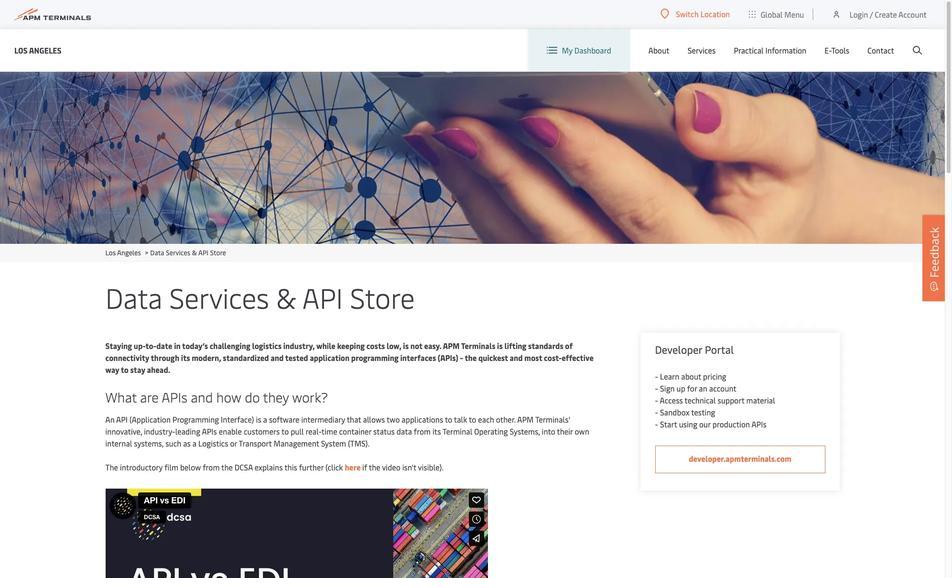 Task type: locate. For each thing, give the bounding box(es) containing it.
to left talk
[[445, 414, 453, 425]]

dcsa
[[235, 462, 253, 473]]

and up programming
[[191, 388, 213, 406]]

0 horizontal spatial api
[[116, 414, 128, 425]]

angeles for los angeles
[[29, 45, 61, 55]]

e-tools
[[825, 45, 850, 55]]

1 vertical spatial los
[[105, 248, 116, 257]]

0 horizontal spatial los angeles link
[[14, 44, 61, 56]]

from down applications
[[414, 426, 431, 437]]

1 vertical spatial api
[[303, 278, 343, 316]]

0 vertical spatial &
[[192, 248, 197, 257]]

the right if
[[369, 462, 381, 473]]

logistics
[[199, 438, 228, 449]]

global menu button
[[740, 0, 814, 28]]

contact button
[[868, 29, 895, 72]]

apm inside staying up-to-date in today's challenging logistics industry, while keeping costs low, is not easy. apm terminals is lifting standards of connectivity through its modern, standardized and tested application programming interfaces (apis) - the quickest and most cost-effective way to stay ahead.
[[443, 341, 460, 351]]

global
[[761, 9, 783, 19]]

to-
[[146, 341, 157, 351]]

the
[[105, 462, 118, 473]]

apis right are
[[162, 388, 188, 406]]

0 horizontal spatial &
[[192, 248, 197, 257]]

switch location
[[676, 9, 731, 19]]

apis inside an api (application programming interface) is a software intermediary that allows two applications to talk to each other. apm terminals' innovative, industry-leading apis enable customers to pull real-time container status data from its terminal operating systems, into their own internal systems, such as a logistics or transport management system (tms).
[[202, 426, 217, 437]]

2 vertical spatial services
[[169, 278, 269, 316]]

logistics
[[252, 341, 282, 351]]

0 vertical spatial los angeles link
[[14, 44, 61, 56]]

apis inside - learn about pricing - sign up for an account - access technical support material - sandbox testing - start using our production apis
[[752, 419, 767, 429]]

0 vertical spatial a
[[263, 414, 267, 425]]

to down connectivity
[[121, 364, 129, 375]]

isn't
[[403, 462, 417, 473]]

sign
[[661, 383, 675, 394]]

about button
[[649, 29, 670, 72]]

and down logistics
[[271, 352, 284, 363]]

its
[[181, 352, 190, 363], [433, 426, 441, 437]]

developer.apmterminals.com
[[689, 453, 792, 464]]

other.
[[496, 414, 516, 425]]

to inside staying up-to-date in today's challenging logistics industry, while keeping costs low, is not easy. apm terminals is lifting standards of connectivity through its modern, standardized and tested application programming interfaces (apis) - the quickest and most cost-effective way to stay ahead.
[[121, 364, 129, 375]]

intermediary
[[301, 414, 345, 425]]

its down the today's
[[181, 352, 190, 363]]

or
[[230, 438, 237, 449]]

each
[[478, 414, 494, 425]]

1 vertical spatial apm
[[518, 414, 534, 425]]

about
[[682, 371, 702, 382]]

(tms).
[[348, 438, 370, 449]]

from right below
[[203, 462, 220, 473]]

apm up (apis) on the left bottom of page
[[443, 341, 460, 351]]

- right (apis) on the left bottom of page
[[460, 352, 464, 363]]

1 horizontal spatial a
[[263, 414, 267, 425]]

apis down material
[[752, 419, 767, 429]]

- left the learn at bottom
[[655, 371, 659, 382]]

feedback
[[927, 227, 943, 278]]

data down >
[[105, 278, 162, 316]]

0 horizontal spatial apm
[[443, 341, 460, 351]]

1 horizontal spatial store
[[350, 278, 415, 316]]

1 horizontal spatial its
[[433, 426, 441, 437]]

0 horizontal spatial store
[[210, 248, 226, 257]]

0 horizontal spatial apis
[[162, 388, 188, 406]]

do
[[245, 388, 260, 406]]

a up customers
[[263, 414, 267, 425]]

0 horizontal spatial its
[[181, 352, 190, 363]]

0 vertical spatial los
[[14, 45, 28, 55]]

(application
[[130, 414, 171, 425]]

sandbox
[[661, 407, 690, 418]]

is up quickest
[[497, 341, 503, 351]]

1 vertical spatial its
[[433, 426, 441, 437]]

is up customers
[[256, 414, 261, 425]]

0 vertical spatial store
[[210, 248, 226, 257]]

1 horizontal spatial apis
[[202, 426, 217, 437]]

costs
[[367, 341, 385, 351]]

here link
[[345, 462, 363, 473]]

staying up-to-date in today's challenging logistics industry, while keeping costs low, is not easy. apm terminals is lifting standards of connectivity through its modern, standardized and tested application programming interfaces (apis) - the quickest and most cost-effective way to stay ahead.
[[105, 341, 594, 375]]

0 horizontal spatial a
[[193, 438, 197, 449]]

switch location button
[[661, 9, 731, 19]]

status
[[374, 426, 395, 437]]

its down applications
[[433, 426, 441, 437]]

global menu
[[761, 9, 805, 19]]

a
[[263, 414, 267, 425], [193, 438, 197, 449]]

los
[[14, 45, 28, 55], [105, 248, 116, 257]]

information
[[766, 45, 807, 55]]

today's
[[182, 341, 208, 351]]

2 vertical spatial api
[[116, 414, 128, 425]]

cost-
[[544, 352, 562, 363]]

transport
[[239, 438, 272, 449]]

apis
[[162, 388, 188, 406], [752, 419, 767, 429], [202, 426, 217, 437]]

2 horizontal spatial apis
[[752, 419, 767, 429]]

tested
[[285, 352, 308, 363]]

connectivity
[[105, 352, 149, 363]]

0 horizontal spatial los
[[14, 45, 28, 55]]

most
[[525, 352, 543, 363]]

visible).
[[418, 462, 444, 473]]

1 vertical spatial angeles
[[117, 248, 141, 257]]

practical information button
[[734, 29, 807, 72]]

0 horizontal spatial from
[[203, 462, 220, 473]]

a right as
[[193, 438, 197, 449]]

0 horizontal spatial angeles
[[29, 45, 61, 55]]

e-
[[825, 45, 832, 55]]

developer portal
[[655, 342, 734, 357]]

from inside an api (application programming interface) is a software intermediary that allows two applications to talk to each other. apm terminals' innovative, industry-leading apis enable customers to pull real-time container status data from its terminal operating systems, into their own internal systems, such as a logistics or transport management system (tms).
[[414, 426, 431, 437]]

the down terminals
[[465, 352, 477, 363]]

1 horizontal spatial is
[[403, 341, 409, 351]]

0 vertical spatial angeles
[[29, 45, 61, 55]]

2 horizontal spatial the
[[465, 352, 477, 363]]

1 horizontal spatial angeles
[[117, 248, 141, 257]]

1 horizontal spatial and
[[271, 352, 284, 363]]

about
[[649, 45, 670, 55]]

data right >
[[150, 248, 164, 257]]

the inside staying up-to-date in today's challenging logistics industry, while keeping costs low, is not easy. apm terminals is lifting standards of connectivity through its modern, standardized and tested application programming interfaces (apis) - the quickest and most cost-effective way to stay ahead.
[[465, 352, 477, 363]]

0 vertical spatial its
[[181, 352, 190, 363]]

1 vertical spatial los angeles link
[[105, 248, 141, 257]]

its inside an api (application programming interface) is a software intermediary that allows two applications to talk to each other. apm terminals' innovative, industry-leading apis enable customers to pull real-time container status data from its terminal operating systems, into their own internal systems, such as a logistics or transport management system (tms).
[[433, 426, 441, 437]]

1 horizontal spatial los
[[105, 248, 116, 257]]

1 horizontal spatial &
[[276, 278, 296, 316]]

apm
[[443, 341, 460, 351], [518, 414, 534, 425]]

- left "access"
[[655, 395, 659, 406]]

container
[[339, 426, 372, 437]]

software
[[269, 414, 300, 425]]

industry-
[[144, 426, 175, 437]]

is left not
[[403, 341, 409, 351]]

up
[[677, 383, 686, 394]]

- left sign
[[655, 383, 659, 394]]

the left dcsa
[[221, 462, 233, 473]]

1 vertical spatial from
[[203, 462, 220, 473]]

terminals
[[461, 341, 496, 351]]

the introductory film below from the dcsa explains this further (click here if the video isn't visible).
[[105, 462, 444, 473]]

easy.
[[424, 341, 442, 351]]

api
[[198, 248, 209, 257], [303, 278, 343, 316], [116, 414, 128, 425]]

0 vertical spatial apm
[[443, 341, 460, 351]]

start
[[661, 419, 678, 429]]

an api (application programming interface) is a software intermediary that allows two applications to talk to each other. apm terminals' innovative, industry-leading apis enable customers to pull real-time container status data from its terminal operating systems, into their own internal systems, such as a logistics or transport management system (tms).
[[105, 414, 590, 449]]

(click
[[326, 462, 343, 473]]

1 vertical spatial a
[[193, 438, 197, 449]]

as
[[183, 438, 191, 449]]

internal
[[105, 438, 132, 449]]

apm up systems,
[[518, 414, 534, 425]]

1 horizontal spatial from
[[414, 426, 431, 437]]

- learn about pricing - sign up for an account - access technical support material - sandbox testing - start using our production apis
[[655, 371, 776, 429]]

0 vertical spatial from
[[414, 426, 431, 437]]

pull
[[291, 426, 304, 437]]

1 horizontal spatial apm
[[518, 414, 534, 425]]

0 vertical spatial services
[[688, 45, 716, 55]]

los angeles link
[[14, 44, 61, 56], [105, 248, 141, 257]]

-
[[460, 352, 464, 363], [655, 371, 659, 382], [655, 383, 659, 394], [655, 395, 659, 406], [655, 407, 659, 418], [655, 419, 659, 429]]

&
[[192, 248, 197, 257], [276, 278, 296, 316]]

account
[[899, 9, 927, 19]]

login / create account link
[[832, 0, 927, 28]]

and down lifting
[[510, 352, 523, 363]]

0 horizontal spatial is
[[256, 414, 261, 425]]

data
[[150, 248, 164, 257], [105, 278, 162, 316]]

apis for - learn about pricing - sign up for an account - access technical support material - sandbox testing - start using our production apis
[[752, 419, 767, 429]]

- left start
[[655, 419, 659, 429]]

1 horizontal spatial api
[[198, 248, 209, 257]]

production
[[713, 419, 750, 429]]

apis up logistics
[[202, 426, 217, 437]]

api inside an api (application programming interface) is a software intermediary that allows two applications to talk to each other. apm terminals' innovative, industry-leading apis enable customers to pull real-time container status data from its terminal operating systems, into their own internal systems, such as a logistics or transport management system (tms).
[[116, 414, 128, 425]]



Task type: describe. For each thing, give the bounding box(es) containing it.
- inside staying up-to-date in today's challenging logistics industry, while keeping costs low, is not easy. apm terminals is lifting standards of connectivity through its modern, standardized and tested application programming interfaces (apis) - the quickest and most cost-effective way to stay ahead.
[[460, 352, 464, 363]]

>
[[145, 248, 148, 257]]

interface)
[[221, 414, 254, 425]]

film
[[165, 462, 178, 473]]

developer
[[655, 342, 703, 357]]

how
[[216, 388, 242, 406]]

stay
[[130, 364, 145, 375]]

terminals'
[[536, 414, 570, 425]]

own
[[575, 426, 590, 437]]

angeles for los angeles > data services & api store
[[117, 248, 141, 257]]

further
[[299, 462, 324, 473]]

2 horizontal spatial is
[[497, 341, 503, 351]]

that
[[347, 414, 361, 425]]

(apis)
[[438, 352, 459, 363]]

data
[[397, 426, 412, 437]]

0 vertical spatial data
[[150, 248, 164, 257]]

application
[[310, 352, 350, 363]]

video
[[382, 462, 401, 473]]

not
[[411, 341, 423, 351]]

data services & api store
[[105, 278, 415, 316]]

an
[[105, 414, 115, 425]]

1 vertical spatial data
[[105, 278, 162, 316]]

way
[[105, 364, 119, 375]]

using
[[680, 419, 698, 429]]

feedback button
[[923, 215, 947, 301]]

practical information
[[734, 45, 807, 55]]

systems,
[[134, 438, 164, 449]]

industry,
[[283, 341, 315, 351]]

are
[[140, 388, 159, 406]]

effective
[[562, 352, 594, 363]]

ahead.
[[147, 364, 170, 375]]

switch
[[676, 9, 699, 19]]

1 vertical spatial store
[[350, 278, 415, 316]]

my
[[562, 45, 573, 55]]

1 vertical spatial &
[[276, 278, 296, 316]]

time
[[322, 426, 337, 437]]

apis for an api (application programming interface) is a software intermediary that allows two applications to talk to each other. apm terminals' innovative, industry-leading apis enable customers to pull real-time container status data from its terminal operating systems, into their own internal systems, such as a logistics or transport management system (tms).
[[202, 426, 217, 437]]

if
[[363, 462, 367, 473]]

my dashboard
[[562, 45, 612, 55]]

1 horizontal spatial the
[[369, 462, 381, 473]]

contact
[[868, 45, 895, 55]]

this
[[285, 462, 297, 473]]

innovative,
[[105, 426, 142, 437]]

- left sandbox at the bottom of the page
[[655, 407, 659, 418]]

apm inside an api (application programming interface) is a software intermediary that allows two applications to talk to each other. apm terminals' innovative, industry-leading apis enable customers to pull real-time container status data from its terminal operating systems, into their own internal systems, such as a logistics or transport management system (tms).
[[518, 414, 534, 425]]

allows
[[363, 414, 385, 425]]

real-
[[306, 426, 322, 437]]

operating
[[475, 426, 508, 437]]

to down software
[[282, 426, 289, 437]]

1 horizontal spatial los angeles link
[[105, 248, 141, 257]]

for
[[688, 383, 698, 394]]

los for los angeles
[[14, 45, 28, 55]]

technical
[[685, 395, 716, 406]]

in
[[174, 341, 181, 351]]

is inside an api (application programming interface) is a software intermediary that allows two applications to talk to each other. apm terminals' innovative, industry-leading apis enable customers to pull real-time container status data from its terminal operating systems, into their own internal systems, such as a logistics or transport management system (tms).
[[256, 414, 261, 425]]

1 vertical spatial services
[[166, 248, 190, 257]]

standardized
[[223, 352, 269, 363]]

portal
[[705, 342, 734, 357]]

what
[[105, 388, 137, 406]]

support
[[718, 395, 745, 406]]

quickest
[[479, 352, 508, 363]]

challenging
[[210, 341, 251, 351]]

services button
[[688, 29, 716, 72]]

login
[[850, 9, 869, 19]]

e-tools button
[[825, 29, 850, 72]]

apm terminals api - data transfer image
[[0, 72, 946, 244]]

create
[[875, 9, 898, 19]]

developer.apmterminals.com link
[[655, 446, 826, 473]]

/
[[870, 9, 874, 19]]

los for los angeles > data services & api store
[[105, 248, 116, 257]]

introductory
[[120, 462, 163, 473]]

programming
[[351, 352, 399, 363]]

tools
[[832, 45, 850, 55]]

location
[[701, 9, 731, 19]]

0 vertical spatial api
[[198, 248, 209, 257]]

its inside staying up-to-date in today's challenging logistics industry, while keeping costs low, is not easy. apm terminals is lifting standards of connectivity through its modern, standardized and tested application programming interfaces (apis) - the quickest and most cost-effective way to stay ahead.
[[181, 352, 190, 363]]

menu
[[785, 9, 805, 19]]

of
[[565, 341, 573, 351]]

such
[[166, 438, 181, 449]]

two
[[387, 414, 400, 425]]

0 horizontal spatial the
[[221, 462, 233, 473]]

dashboard
[[575, 45, 612, 55]]

learn
[[661, 371, 680, 382]]

their
[[557, 426, 573, 437]]

management
[[274, 438, 319, 449]]

2 horizontal spatial and
[[510, 352, 523, 363]]

here
[[345, 462, 361, 473]]

2 horizontal spatial api
[[303, 278, 343, 316]]

while
[[317, 341, 336, 351]]

leading
[[175, 426, 200, 437]]

to right talk
[[469, 414, 477, 425]]

0 horizontal spatial and
[[191, 388, 213, 406]]

they
[[263, 388, 289, 406]]

systems,
[[510, 426, 540, 437]]

practical
[[734, 45, 764, 55]]

my dashboard button
[[547, 29, 612, 72]]

what are apis and how do they work?
[[105, 388, 328, 406]]

below
[[180, 462, 201, 473]]

pricing
[[704, 371, 727, 382]]



Task type: vqa. For each thing, say whether or not it's contained in the screenshot.
+1 related to Director, Rail Operations
no



